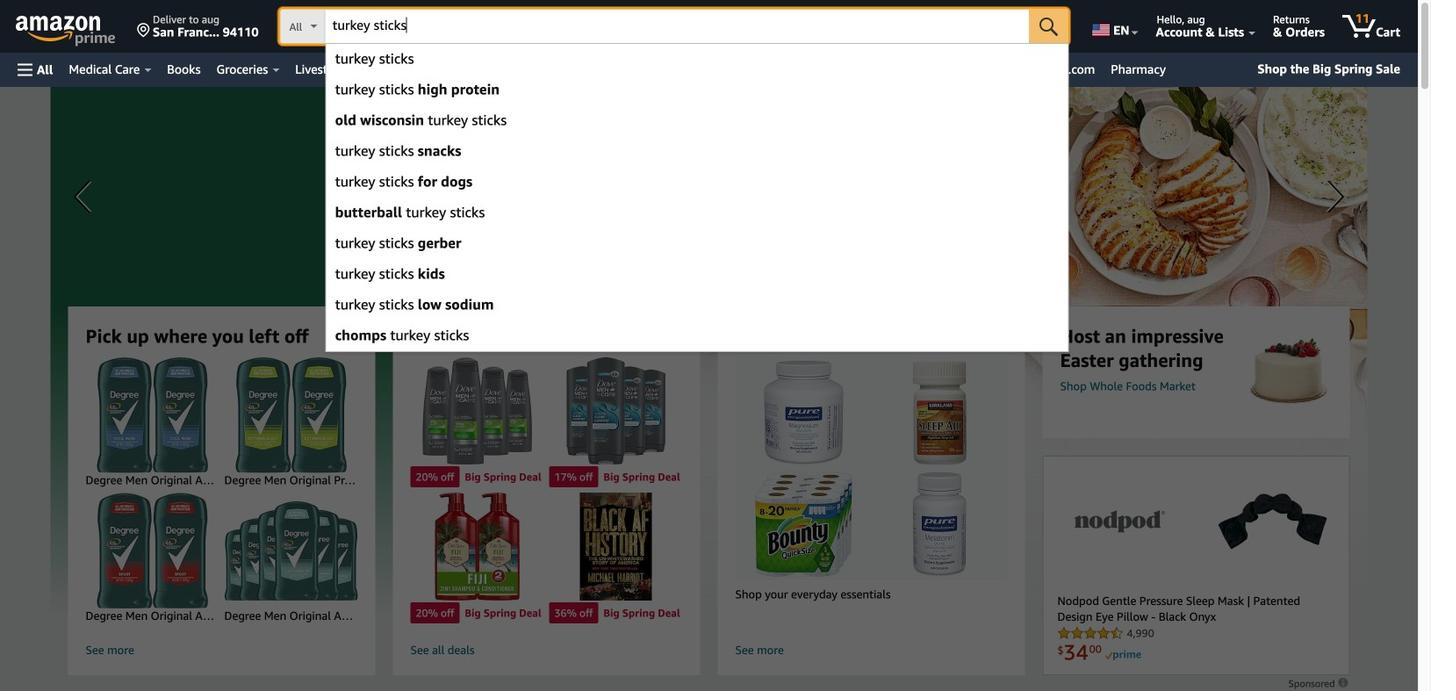 Task type: vqa. For each thing, say whether or not it's contained in the screenshot.
QUICK LOOK
no



Task type: describe. For each thing, give the bounding box(es) containing it.
navigation navigation
[[0, 0, 1418, 352]]

none search field inside navigation navigation
[[280, 9, 1069, 46]]

dove men + care fortifying 2-in-1 shampoo and conditioner fresh and clean with caffeine 4 count for everyday care helps strengthen and nourish hair 12 oz image
[[411, 357, 544, 465]]

vanilla sponge cake with fresh fruit. host an impressive easter gathering. shop whole foods market. image
[[1242, 327, 1333, 418]]

ham, turkey, and easter meal sides. save on the centerpiece of your easter meal. shop whole foods market. image
[[51, 87, 1368, 614]]

degree men original antiperspirant deodorant for men, pack of 6, 48-hour sweat and odor protection, cool comfort 2.7 oz image
[[224, 493, 358, 609]]

amazon image
[[16, 16, 101, 42]]



Task type: locate. For each thing, give the bounding box(es) containing it.
bounty quick size paper towels, white, 8 family rolls = 20 regular rolls image
[[755, 472, 852, 576]]

None submit
[[1029, 9, 1069, 44]]

none submit inside navigation navigation
[[1029, 9, 1069, 44]]

pure encapsulations melatonin 0.5 mg | antioxidant supplement to support natural sleeping* | 180 capsules image
[[913, 472, 967, 576]]

degree men original protection antiperspirant deodorant 48-hour sweat & odor protection extreme blast antiperspirant for... image
[[224, 357, 358, 473]]

None search field
[[280, 9, 1069, 46]]

degree men original antiperspirant deodorant for men, pack of 2, 48-hour sweat and odor protection, sport 2.7 oz image
[[86, 493, 219, 609]]

Search Amazon text field
[[326, 10, 1029, 43]]

black af history: the un-whitewashed story of america image
[[549, 493, 683, 601]]

degree men original antiperspirant deodorant for men, pack of 2, 48-hour sweat and odor protection, cool rush 2.7 oz image
[[86, 357, 219, 473]]

old spice fiji 2-in-1 shampoo and conditioner set for men, coconut & tropical wood scent, get up to 80% fuller-looking hair, barbershop quality, fresh & clean hair, 21.9 fl oz each, 2 pack image
[[411, 493, 544, 601]]

kirkland signature sleep aid doxylamine succinate 25 mg x tabs (53201812) no flavor 96 count, packaging may vary image
[[913, 360, 967, 465]]

dove men + care body and face wash clean comfort 4 count for healthier and stronger skin effectively washes away bacteria while nourishing your skin, 18 oz image
[[549, 357, 683, 465]]

pure encapsulations magnesium (glycinate) - supplement to support stress relief, sleep, heart health, nerves, muscles, and me image
[[764, 360, 843, 465]]

main content
[[0, 87, 1418, 691]]



